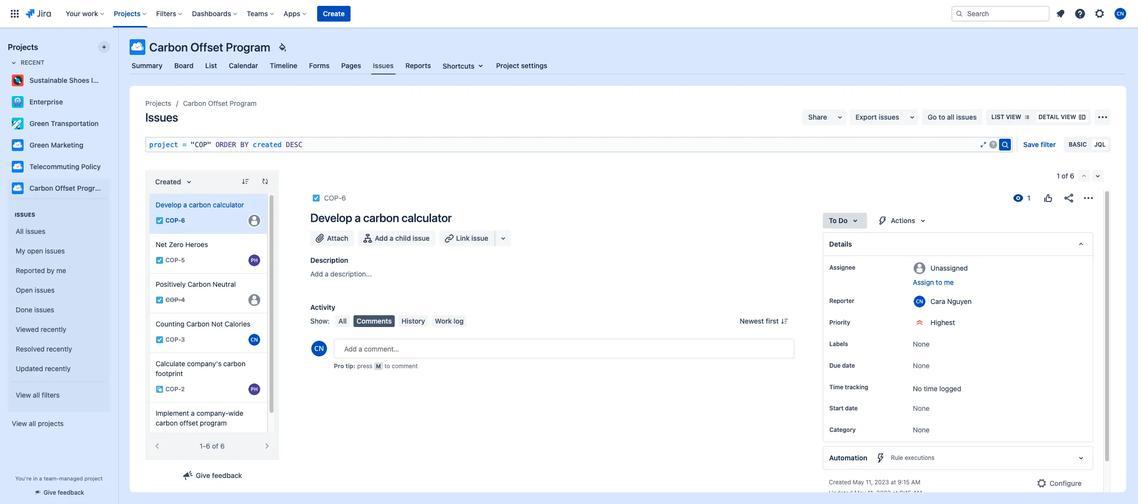 Task type: describe. For each thing, give the bounding box(es) containing it.
rule executions
[[891, 455, 935, 462]]

work log
[[435, 317, 464, 326]]

time tracking
[[829, 384, 868, 391]]

add for add a child issue
[[375, 234, 388, 243]]

1 vertical spatial 11,
[[868, 490, 875, 498]]

positively carbon neutral
[[156, 280, 236, 289]]

tip:
[[345, 363, 355, 370]]

0 horizontal spatial of
[[212, 442, 218, 451]]

1 vertical spatial task image
[[156, 257, 163, 265]]

tracking
[[845, 384, 868, 391]]

1 vertical spatial carbon offset program
[[183, 99, 257, 108]]

implement
[[156, 409, 189, 418]]

reported by me
[[16, 266, 66, 275]]

list for list
[[205, 61, 217, 70]]

carbon down order by image
[[189, 201, 211, 209]]

counting carbon not calories
[[156, 320, 250, 328]]

view for view all projects
[[12, 420, 27, 428]]

cop- left copy link to issue image
[[324, 194, 342, 202]]

0 vertical spatial am
[[911, 479, 920, 487]]

detail
[[1039, 113, 1059, 121]]

none for due date
[[913, 362, 930, 370]]

0 vertical spatial of
[[1062, 172, 1068, 180]]

Search field
[[952, 6, 1050, 22]]

carbon left neutral at left
[[188, 280, 211, 289]]

0 horizontal spatial carbon offset program link
[[8, 179, 106, 198]]

0 horizontal spatial cop-6
[[165, 217, 185, 225]]

telecommuting policy link
[[8, 157, 106, 177]]

Add a comment… field
[[334, 339, 795, 359]]

pages link
[[339, 57, 363, 75]]

task image for counting carbon not calories
[[156, 336, 163, 344]]

0 vertical spatial 11,
[[866, 479, 873, 487]]

0 vertical spatial all
[[947, 113, 954, 121]]

done issues
[[16, 306, 54, 314]]

implement a company-wide carbon offset program link
[[149, 403, 267, 453]]

reported by me link
[[12, 261, 106, 281]]

counting
[[156, 320, 184, 328]]

jql
[[1094, 141, 1106, 148]]

dashboards
[[192, 9, 231, 18]]

created for created may 11, 2023 at 9:15 am updated may 11, 2023 at 9:15 am
[[829, 479, 851, 487]]

all for filters
[[33, 391, 40, 399]]

wide
[[229, 409, 243, 418]]

0 vertical spatial develop
[[156, 201, 181, 209]]

add to starred image for green marketing
[[107, 139, 119, 151]]

banner containing your work
[[0, 0, 1138, 27]]

issues for export issues
[[879, 113, 899, 121]]

shortcuts
[[443, 62, 475, 70]]

1 horizontal spatial develop a carbon calculator
[[310, 211, 452, 225]]

calendar link
[[227, 57, 260, 75]]

my open issues
[[16, 247, 65, 255]]

2 vertical spatial program
[[77, 184, 105, 192]]

view for view all filters
[[16, 391, 31, 399]]

offset
[[180, 419, 198, 428]]

recently for resolved recently
[[46, 345, 72, 353]]

a down description
[[325, 270, 329, 278]]

apps button
[[281, 6, 310, 22]]

give feedback for give feedback button to the top
[[196, 472, 242, 480]]

projects for projects "dropdown button"
[[114, 9, 140, 18]]

search image
[[999, 139, 1011, 151]]

created may 11, 2023 at 9:15 am updated may 11, 2023 at 9:15 am
[[829, 479, 922, 498]]

resolved recently link
[[12, 340, 106, 359]]

carbon up add a child issue button
[[363, 211, 399, 225]]

0 horizontal spatial develop a carbon calculator
[[156, 201, 244, 209]]

share button
[[802, 109, 846, 125]]

cop-4
[[165, 297, 185, 304]]

issues down the all issues link
[[45, 247, 65, 255]]

not
[[211, 320, 223, 328]]

issue inside button
[[471, 234, 488, 243]]

open issues link
[[12, 281, 106, 300]]

heroes
[[185, 241, 208, 249]]

link
[[456, 234, 470, 243]]

due date
[[829, 362, 855, 370]]

all button
[[336, 316, 350, 327]]

footprint
[[156, 370, 183, 378]]

all issues link
[[12, 222, 106, 242]]

0 vertical spatial 9:15
[[898, 479, 910, 487]]

0 vertical spatial may
[[853, 479, 864, 487]]

1 vertical spatial feedback
[[58, 490, 84, 497]]

green transportation link
[[8, 114, 106, 134]]

cop- for counting carbon not calories
[[165, 337, 181, 344]]

1 vertical spatial projects
[[8, 43, 38, 52]]

done issues link
[[12, 300, 106, 320]]

cop- for calculate company's carbon footprint
[[165, 386, 181, 393]]

assignee
[[829, 264, 855, 272]]

recently for viewed recently
[[41, 325, 66, 334]]

your profile and settings image
[[1115, 8, 1126, 20]]

1 horizontal spatial task image
[[312, 194, 320, 202]]

a right the in
[[39, 476, 42, 482]]

0 vertical spatial calculator
[[213, 201, 244, 209]]

viewed recently link
[[12, 320, 106, 340]]

create project image
[[100, 43, 108, 51]]

calendar
[[229, 61, 258, 70]]

0 vertical spatial carbon offset program
[[149, 40, 270, 54]]

0 vertical spatial at
[[891, 479, 896, 487]]

calculate company's carbon footprint
[[156, 360, 245, 378]]

6 right the '1-'
[[220, 442, 225, 451]]

newest first button
[[734, 316, 795, 327]]

pages
[[341, 61, 361, 70]]

order
[[215, 141, 236, 149]]

desc
[[286, 141, 302, 149]]

1 horizontal spatial feedback
[[212, 472, 242, 480]]

2 vertical spatial carbon offset program
[[29, 184, 105, 192]]

my open issues link
[[12, 242, 106, 261]]

history button
[[399, 316, 428, 327]]

a down order by image
[[183, 201, 187, 209]]

task image for positively carbon neutral
[[156, 297, 163, 304]]

carbon inside calculate company's carbon footprint
[[223, 360, 245, 368]]

give feedback for the leftmost give feedback button
[[44, 490, 84, 497]]

1 vertical spatial program
[[230, 99, 257, 108]]

1 vertical spatial project
[[84, 476, 103, 482]]

view all filters link
[[12, 386, 106, 406]]

due
[[829, 362, 841, 370]]

telecommuting policy
[[29, 163, 101, 171]]

rule
[[891, 455, 903, 462]]

program
[[200, 419, 227, 428]]

add to starred image for sustainable shoes initiative
[[107, 75, 119, 86]]

resolved recently
[[16, 345, 72, 353]]

summary
[[132, 61, 162, 70]]

automation
[[829, 454, 868, 463]]

import and bulk change issues image
[[1097, 111, 1109, 123]]

refresh image
[[261, 178, 269, 186]]

add to starred image for green transportation
[[107, 118, 119, 130]]

detail view
[[1039, 113, 1076, 121]]

pro tip: press m to comment
[[334, 363, 418, 370]]

filters button
[[153, 6, 186, 22]]

link web pages and more image
[[497, 233, 509, 245]]

cop- for positively carbon neutral
[[165, 297, 181, 304]]

add to starred image for carbon offset program
[[107, 183, 119, 194]]

zero
[[169, 241, 183, 249]]

cop- for net zero heroes
[[165, 257, 181, 264]]

1 vertical spatial may
[[854, 490, 866, 498]]

filters
[[42, 391, 60, 399]]

recently for updated recently
[[45, 365, 71, 373]]

add to starred image for telecommuting policy
[[107, 161, 119, 173]]

project inside jql query field
[[149, 141, 178, 149]]

create button
[[317, 6, 351, 22]]

1 vertical spatial 9:15
[[900, 490, 911, 498]]

open
[[16, 286, 33, 294]]

a up add a child issue button
[[355, 211, 361, 225]]

appswitcher icon image
[[9, 8, 21, 20]]

projects button
[[111, 6, 150, 22]]

me for assign to me
[[944, 278, 954, 287]]

labels
[[829, 341, 848, 348]]

payton hansen image for net zero heroes
[[248, 255, 260, 267]]

carbon left not
[[186, 320, 209, 328]]

neutral
[[213, 280, 236, 289]]

order by image
[[183, 176, 195, 188]]

issues for open issues
[[35, 286, 55, 294]]

child
[[395, 234, 411, 243]]

logged
[[939, 385, 961, 393]]

1 vertical spatial calculator
[[402, 211, 452, 225]]

payton hansen image for calculate company's carbon footprint
[[248, 384, 260, 396]]

0 vertical spatial program
[[226, 40, 270, 54]]

0 vertical spatial offset
[[190, 40, 223, 54]]

forms
[[309, 61, 330, 70]]

comments
[[357, 317, 392, 326]]

you're
[[15, 476, 32, 482]]

sub task image
[[156, 386, 163, 394]]

6 up attach
[[342, 194, 346, 202]]

basic
[[1069, 141, 1087, 148]]

a inside button
[[390, 234, 393, 243]]

open export issues dropdown image
[[906, 111, 918, 123]]

to for go
[[939, 113, 945, 121]]

issues right go
[[956, 113, 977, 121]]

green marketing
[[29, 141, 83, 149]]

attach
[[327, 234, 348, 243]]

carbon down telecommuting
[[29, 184, 53, 192]]

to for assign
[[936, 278, 942, 287]]

sustainable
[[29, 76, 67, 84]]

log
[[454, 317, 464, 326]]

0 horizontal spatial give feedback button
[[28, 485, 90, 501]]

me for reported by me
[[56, 266, 66, 275]]

sustainable shoes initiative
[[29, 76, 119, 84]]

go to all issues link
[[922, 109, 983, 125]]

save filter
[[1023, 140, 1056, 149]]

view for detail view
[[1061, 113, 1076, 121]]

comments button
[[354, 316, 395, 327]]

board
[[174, 61, 194, 70]]

calories
[[225, 320, 250, 328]]

6 right 1
[[1070, 172, 1074, 180]]

cara nguyen image
[[248, 334, 260, 346]]

work
[[435, 317, 452, 326]]

search image
[[955, 10, 963, 18]]

1 vertical spatial offset
[[208, 99, 228, 108]]

date for due date
[[842, 362, 855, 370]]

viewed recently
[[16, 325, 66, 334]]



Task type: locate. For each thing, give the bounding box(es) containing it.
green transportation
[[29, 119, 99, 128]]

issue inside button
[[413, 234, 430, 243]]

no time logged
[[913, 385, 961, 393]]

set background color image
[[276, 41, 288, 53]]

all for projects
[[29, 420, 36, 428]]

open
[[27, 247, 43, 255]]

automation element
[[823, 447, 1093, 471]]

1 issue from the left
[[413, 234, 430, 243]]

1 vertical spatial add to starred image
[[107, 118, 119, 130]]

created left order by image
[[155, 178, 181, 186]]

issues down projects link
[[145, 110, 178, 124]]

configure link
[[1030, 476, 1088, 492]]

green down the enterprise
[[29, 119, 49, 128]]

profile image of cara nguyen image
[[311, 341, 327, 357]]

updated recently link
[[12, 359, 106, 379]]

add to starred image
[[107, 96, 119, 108], [107, 118, 119, 130]]

created for created
[[155, 178, 181, 186]]

add left child
[[375, 234, 388, 243]]

4 none from the top
[[913, 426, 930, 435]]

1 horizontal spatial add
[[375, 234, 388, 243]]

to
[[939, 113, 945, 121], [936, 278, 942, 287], [385, 363, 390, 370]]

2 vertical spatial to
[[385, 363, 390, 370]]

0 horizontal spatial projects
[[8, 43, 38, 52]]

all for all issues
[[16, 227, 24, 235]]

save
[[1023, 140, 1039, 149]]

company-
[[197, 409, 229, 418]]

cop- down positively
[[165, 297, 181, 304]]

give feedback down you're in a team-managed project
[[44, 490, 84, 497]]

project right managed
[[84, 476, 103, 482]]

updated down resolved
[[16, 365, 43, 373]]

list for list view
[[991, 113, 1004, 121]]

menu bar
[[334, 316, 469, 327]]

none
[[913, 340, 930, 349], [913, 362, 930, 370], [913, 405, 930, 413], [913, 426, 930, 435]]

updated recently
[[16, 365, 71, 373]]

newest first
[[740, 317, 779, 326]]

program down policy
[[77, 184, 105, 192]]

develop a carbon calculator up add a child issue button
[[310, 211, 452, 225]]

enterprise
[[29, 98, 63, 106]]

2 payton hansen image from the top
[[248, 384, 260, 396]]

add to starred image right transportation
[[107, 118, 119, 130]]

add inside button
[[375, 234, 388, 243]]

carbon right company's
[[223, 360, 245, 368]]

view inside group
[[16, 391, 31, 399]]

cop-6 up attach
[[324, 194, 346, 202]]

0 vertical spatial give feedback button
[[176, 468, 248, 484]]

by
[[47, 266, 55, 275]]

created
[[155, 178, 181, 186], [829, 479, 851, 487]]

view left projects
[[12, 420, 27, 428]]

date right start
[[845, 405, 858, 413]]

0 vertical spatial created
[[155, 178, 181, 186]]

0 vertical spatial recently
[[41, 325, 66, 334]]

reports
[[405, 61, 431, 70]]

carbon down 'implement'
[[156, 419, 178, 428]]

syntax help image
[[989, 141, 997, 149]]

help image
[[1074, 8, 1086, 20]]

view all projects
[[12, 420, 64, 428]]

give for the leftmost give feedback button
[[44, 490, 56, 497]]

9:15 down rule
[[898, 479, 910, 487]]

1 horizontal spatial give
[[196, 472, 210, 480]]

none for category
[[913, 426, 930, 435]]

1 horizontal spatial of
[[1062, 172, 1068, 180]]

2 vertical spatial projects
[[145, 99, 171, 108]]

cop- down counting
[[165, 337, 181, 344]]

vote options: no one has voted for this issue yet. image
[[1042, 192, 1054, 204]]

sort descending image
[[242, 178, 249, 186]]

settings image
[[1094, 8, 1106, 20]]

calculate
[[156, 360, 185, 368]]

project settings link
[[494, 57, 549, 75]]

2 vertical spatial issues
[[15, 212, 35, 218]]

add to starred image
[[107, 75, 119, 86], [107, 139, 119, 151], [107, 161, 119, 173], [107, 183, 119, 194]]

collapse recent projects image
[[8, 57, 20, 69]]

offset down telecommuting policy
[[55, 184, 75, 192]]

all
[[16, 227, 24, 235], [338, 317, 347, 326]]

give
[[196, 472, 210, 480], [44, 490, 56, 497]]

in
[[33, 476, 38, 482]]

open share dialog image
[[834, 111, 846, 123]]

issues for all issues
[[25, 227, 45, 235]]

created inside popup button
[[155, 178, 181, 186]]

1 add to starred image from the top
[[107, 75, 119, 86]]

am down rule executions
[[911, 479, 920, 487]]

to inside assign to me button
[[936, 278, 942, 287]]

issue right child
[[413, 234, 430, 243]]

policy
[[81, 163, 101, 171]]

calculator up child
[[402, 211, 452, 225]]

carbon up "board"
[[149, 40, 188, 54]]

list up syntax help image
[[991, 113, 1004, 121]]

implement a company-wide carbon offset program
[[156, 409, 243, 428]]

cop- for develop a carbon calculator
[[165, 217, 181, 225]]

to right go
[[939, 113, 945, 121]]

task image
[[156, 217, 163, 225], [156, 297, 163, 304], [156, 336, 163, 344]]

tab list containing issues
[[124, 57, 1132, 75]]

develop a carbon calculator
[[156, 201, 244, 209], [310, 211, 452, 225]]

carbon offset program down list link
[[183, 99, 257, 108]]

JQL query field
[[146, 138, 980, 152]]

carbon offset program up list link
[[149, 40, 270, 54]]

1 vertical spatial me
[[944, 278, 954, 287]]

a left child
[[390, 234, 393, 243]]

give feedback button down 1-6 of 6
[[176, 468, 248, 484]]

9:15 down rule executions
[[900, 490, 911, 498]]

1 vertical spatial give feedback
[[44, 490, 84, 497]]

0 vertical spatial add to starred image
[[107, 96, 119, 108]]

cop- down "zero"
[[165, 257, 181, 264]]

1 horizontal spatial develop
[[310, 211, 352, 225]]

0 horizontal spatial issue
[[413, 234, 430, 243]]

all issues
[[16, 227, 45, 235]]

recently down resolved recently link
[[45, 365, 71, 373]]

1 horizontal spatial me
[[944, 278, 954, 287]]

1 add to starred image from the top
[[107, 96, 119, 108]]

details element
[[823, 233, 1093, 256]]

task image left cop-5
[[156, 257, 163, 265]]

=
[[182, 141, 187, 149]]

program up calendar
[[226, 40, 270, 54]]

projects up recent
[[8, 43, 38, 52]]

carbon
[[189, 201, 211, 209], [363, 211, 399, 225], [223, 360, 245, 368], [156, 419, 178, 428]]

tab list
[[124, 57, 1132, 75]]

0 horizontal spatial give feedback
[[44, 490, 84, 497]]

0 horizontal spatial created
[[155, 178, 181, 186]]

give for give feedback button to the top
[[196, 472, 210, 480]]

of right 1
[[1062, 172, 1068, 180]]

me inside issues group
[[56, 266, 66, 275]]

menu bar containing all
[[334, 316, 469, 327]]

issues for issues link
[[373, 61, 394, 70]]

timeline link
[[268, 57, 299, 75]]

1 vertical spatial give feedback button
[[28, 485, 90, 501]]

cop- right sub task icon
[[165, 386, 181, 393]]

assign to me button
[[913, 278, 1083, 288]]

project = "cop" order by created desc
[[149, 141, 302, 149]]

0 horizontal spatial updated
[[16, 365, 43, 373]]

1 horizontal spatial view
[[1061, 113, 1076, 121]]

cop-5
[[165, 257, 185, 264]]

1 horizontal spatial calculator
[[402, 211, 452, 225]]

1 horizontal spatial updated
[[829, 490, 853, 498]]

of right the '1-'
[[212, 442, 218, 451]]

issues right export
[[879, 113, 899, 121]]

project left =
[[149, 141, 178, 149]]

created down automation
[[829, 479, 851, 487]]

calculator down sort descending icon
[[213, 201, 244, 209]]

1 vertical spatial develop a carbon calculator
[[310, 211, 452, 225]]

0 vertical spatial carbon offset program link
[[183, 98, 257, 109]]

issue
[[413, 234, 430, 243], [471, 234, 488, 243]]

2 task image from the top
[[156, 297, 163, 304]]

shortcuts button
[[441, 57, 488, 75]]

2 add to starred image from the top
[[107, 139, 119, 151]]

0 horizontal spatial me
[[56, 266, 66, 275]]

link issue button
[[439, 231, 495, 246]]

group
[[12, 198, 106, 411]]

2 view from the left
[[1061, 113, 1076, 121]]

2 issue from the left
[[471, 234, 488, 243]]

dashboards button
[[189, 6, 241, 22]]

sustainable shoes initiative link
[[8, 71, 119, 90]]

export
[[856, 113, 877, 121]]

assign to me
[[913, 278, 954, 287]]

0 vertical spatial all
[[16, 227, 24, 235]]

me inside button
[[944, 278, 954, 287]]

settings
[[521, 61, 547, 70]]

0 vertical spatial project
[[149, 141, 178, 149]]

6 down program
[[206, 442, 210, 451]]

0 horizontal spatial project
[[84, 476, 103, 482]]

pro
[[334, 363, 344, 370]]

1
[[1057, 172, 1060, 180]]

projects up "sidebar navigation" 'image'
[[114, 9, 140, 18]]

projects link
[[145, 98, 171, 109]]

0 vertical spatial me
[[56, 266, 66, 275]]

green up telecommuting
[[29, 141, 49, 149]]

feedback down managed
[[58, 490, 84, 497]]

green for green transportation
[[29, 119, 49, 128]]

newest first image
[[781, 318, 789, 326]]

carbon right projects link
[[183, 99, 206, 108]]

notifications image
[[1055, 8, 1066, 20]]

1 vertical spatial add
[[310, 270, 323, 278]]

to inside go to all issues link
[[939, 113, 945, 121]]

1 vertical spatial at
[[893, 490, 898, 498]]

4 add to starred image from the top
[[107, 183, 119, 194]]

list right "board"
[[205, 61, 217, 70]]

shoes
[[69, 76, 89, 84]]

3 task image from the top
[[156, 336, 163, 344]]

all left projects
[[29, 420, 36, 428]]

done issue: cop-4 element
[[165, 296, 185, 305]]

updated
[[16, 365, 43, 373], [829, 490, 853, 498]]

1 vertical spatial view
[[12, 420, 27, 428]]

by
[[240, 141, 249, 149]]

2 horizontal spatial issues
[[373, 61, 394, 70]]

task image for develop a carbon calculator
[[156, 217, 163, 225]]

all up my
[[16, 227, 24, 235]]

0 horizontal spatial task image
[[156, 257, 163, 265]]

link issue
[[456, 234, 488, 243]]

sidebar navigation image
[[107, 39, 129, 59]]

2 vertical spatial offset
[[55, 184, 75, 192]]

all right go
[[947, 113, 954, 121]]

all inside 'button'
[[338, 317, 347, 326]]

to right m
[[385, 363, 390, 370]]

reported
[[16, 266, 45, 275]]

actions image
[[1083, 192, 1094, 204]]

issues down "reported by me"
[[35, 286, 55, 294]]

comment
[[392, 363, 418, 370]]

unassigned
[[931, 264, 968, 272]]

0 vertical spatial issues
[[373, 61, 394, 70]]

reports link
[[403, 57, 433, 75]]

1 horizontal spatial issues
[[145, 110, 178, 124]]

add for add a description...
[[310, 270, 323, 278]]

1 vertical spatial of
[[212, 442, 218, 451]]

2 vertical spatial recently
[[45, 365, 71, 373]]

me down unassigned
[[944, 278, 954, 287]]

0 horizontal spatial add
[[310, 270, 323, 278]]

develop down cop-6 link
[[310, 211, 352, 225]]

add to starred image down initiative at the top of page
[[107, 96, 119, 108]]

1 horizontal spatial projects
[[114, 9, 140, 18]]

0 horizontal spatial all
[[16, 227, 24, 235]]

offset up list link
[[190, 40, 223, 54]]

1 vertical spatial payton hansen image
[[248, 384, 260, 396]]

task image up net
[[156, 217, 163, 225]]

green marketing link
[[8, 136, 106, 155]]

1 none from the top
[[913, 340, 930, 349]]

0 vertical spatial projects
[[114, 9, 140, 18]]

issues for issues group
[[15, 212, 35, 218]]

view for list view
[[1006, 113, 1021, 121]]

issues inside button
[[879, 113, 899, 121]]

program down calendar link
[[230, 99, 257, 108]]

none for start date
[[913, 405, 930, 413]]

all inside issues group
[[16, 227, 24, 235]]

projects
[[114, 9, 140, 18], [8, 43, 38, 52], [145, 99, 171, 108]]

teams button
[[244, 6, 278, 22]]

date
[[842, 362, 855, 370], [845, 405, 858, 413]]

positively
[[156, 280, 186, 289]]

1 vertical spatial 2023
[[876, 490, 891, 498]]

0 vertical spatial cop-6
[[324, 194, 346, 202]]

1 vertical spatial cop-6
[[165, 217, 185, 225]]

feedback down 1-6 of 6
[[212, 472, 242, 480]]

1 vertical spatial recently
[[46, 345, 72, 353]]

group containing all issues
[[12, 198, 106, 411]]

1 vertical spatial created
[[829, 479, 851, 487]]

copy link to issue image
[[344, 194, 352, 202]]

export issues button
[[850, 109, 918, 125]]

1 vertical spatial updated
[[829, 490, 853, 498]]

4
[[181, 297, 185, 304]]

0 vertical spatial list
[[205, 61, 217, 70]]

projects
[[38, 420, 64, 428]]

view right detail
[[1061, 113, 1076, 121]]

develop a carbon calculator down order by image
[[156, 201, 244, 209]]

1 horizontal spatial all
[[338, 317, 347, 326]]

carbon offset program link down list link
[[183, 98, 257, 109]]

issues up all issues on the top left of the page
[[15, 212, 35, 218]]

managed
[[59, 476, 83, 482]]

view up search icon
[[1006, 113, 1021, 121]]

give down team-
[[44, 490, 56, 497]]

1 vertical spatial give
[[44, 490, 56, 497]]

editor image
[[980, 141, 988, 149]]

1 horizontal spatial give feedback
[[196, 472, 242, 480]]

0 horizontal spatial calculator
[[213, 201, 244, 209]]

me right by
[[56, 266, 66, 275]]

updated down automation
[[829, 490, 853, 498]]

develop down created popup button
[[156, 201, 181, 209]]

1 vertical spatial list
[[991, 113, 1004, 121]]

0 vertical spatial task image
[[156, 217, 163, 225]]

recent
[[21, 59, 44, 66]]

0 vertical spatial task image
[[312, 194, 320, 202]]

issues inside tab list
[[373, 61, 394, 70]]

0 vertical spatial to
[[939, 113, 945, 121]]

0 vertical spatial date
[[842, 362, 855, 370]]

share image
[[1063, 192, 1075, 204]]

6 up net zero heroes
[[181, 217, 185, 225]]

issues up viewed recently
[[34, 306, 54, 314]]

0 horizontal spatial issues
[[15, 212, 35, 218]]

add to starred image for enterprise
[[107, 96, 119, 108]]

0 vertical spatial give feedback
[[196, 472, 242, 480]]

projects for projects link
[[145, 99, 171, 108]]

save filter button
[[1017, 137, 1062, 153]]

0 vertical spatial payton hansen image
[[248, 255, 260, 267]]

carbon offset program link down telecommuting policy link
[[8, 179, 106, 198]]

1 vertical spatial issues
[[145, 110, 178, 124]]

task image left cop-6 link
[[312, 194, 320, 202]]

0 vertical spatial updated
[[16, 365, 43, 373]]

transportation
[[51, 119, 99, 128]]

work
[[82, 9, 98, 18]]

carbon inside implement a company-wide carbon offset program
[[156, 419, 178, 428]]

issues inside group
[[15, 212, 35, 218]]

a up "offset"
[[191, 409, 195, 418]]

3 none from the top
[[913, 405, 930, 413]]

created inside created may 11, 2023 at 9:15 am updated may 11, 2023 at 9:15 am
[[829, 479, 851, 487]]

projects inside projects "dropdown button"
[[114, 9, 140, 18]]

1 green from the top
[[29, 119, 49, 128]]

list
[[205, 61, 217, 70], [991, 113, 1004, 121]]

projects down summary link on the top left
[[145, 99, 171, 108]]

1 payton hansen image from the top
[[248, 255, 260, 267]]

you're in a team-managed project
[[15, 476, 103, 482]]

created button
[[149, 174, 201, 190]]

am down the executions at the right bottom of page
[[913, 490, 922, 498]]

issues up "open"
[[25, 227, 45, 235]]

recently down viewed recently link
[[46, 345, 72, 353]]

1 view from the left
[[1006, 113, 1021, 121]]

task image left done issue: cop-4 element on the left of the page
[[156, 297, 163, 304]]

give feedback
[[196, 472, 242, 480], [44, 490, 84, 497]]

0 vertical spatial green
[[29, 119, 49, 128]]

go to all issues
[[928, 113, 977, 121]]

date for start date
[[845, 405, 858, 413]]

offset down list link
[[208, 99, 228, 108]]

updated inside created may 11, 2023 at 9:15 am updated may 11, 2023 at 9:15 am
[[829, 490, 853, 498]]

payton hansen image
[[248, 255, 260, 267], [248, 384, 260, 396]]

recently
[[41, 325, 66, 334], [46, 345, 72, 353], [45, 365, 71, 373]]

a inside implement a company-wide carbon offset program
[[191, 409, 195, 418]]

all for all
[[338, 317, 347, 326]]

newest
[[740, 317, 764, 326]]

2 add to starred image from the top
[[107, 118, 119, 130]]

2 none from the top
[[913, 362, 930, 370]]

go
[[928, 113, 937, 121]]

1 vertical spatial carbon offset program link
[[8, 179, 106, 198]]

add a description...
[[310, 270, 372, 278]]

my
[[16, 247, 25, 255]]

3 add to starred image from the top
[[107, 161, 119, 173]]

none for labels
[[913, 340, 930, 349]]

1 vertical spatial task image
[[156, 297, 163, 304]]

m
[[376, 363, 381, 370]]

issues
[[879, 113, 899, 121], [956, 113, 977, 121], [25, 227, 45, 235], [45, 247, 65, 255], [35, 286, 55, 294], [34, 306, 54, 314]]

list link
[[203, 57, 219, 75]]

1 vertical spatial am
[[913, 490, 922, 498]]

1 task image from the top
[[156, 217, 163, 225]]

highest
[[931, 319, 955, 327]]

all inside group
[[33, 391, 40, 399]]

1 horizontal spatial list
[[991, 113, 1004, 121]]

green for green marketing
[[29, 141, 49, 149]]

banner
[[0, 0, 1138, 27]]

0 horizontal spatial give
[[44, 490, 56, 497]]

0 vertical spatial give
[[196, 472, 210, 480]]

updated inside issues group
[[16, 365, 43, 373]]

issues group
[[12, 201, 106, 382]]

date right due
[[842, 362, 855, 370]]

1 horizontal spatial cop-6
[[324, 194, 346, 202]]

all right show:
[[338, 317, 347, 326]]

cop-6 link
[[324, 192, 346, 204]]

task image
[[312, 194, 320, 202], [156, 257, 163, 265]]

1 horizontal spatial issue
[[471, 234, 488, 243]]

share
[[808, 113, 827, 121]]

your work button
[[63, 6, 108, 22]]

1 horizontal spatial give feedback button
[[176, 468, 248, 484]]

2 green from the top
[[29, 141, 49, 149]]

1 vertical spatial develop
[[310, 211, 352, 225]]

view left the filters
[[16, 391, 31, 399]]

cop- up "zero"
[[165, 217, 181, 225]]

issue right link
[[471, 234, 488, 243]]

0 vertical spatial add
[[375, 234, 388, 243]]

your
[[66, 9, 80, 18]]

issues for done issues
[[34, 306, 54, 314]]

to right the assign
[[936, 278, 942, 287]]

0 vertical spatial 2023
[[875, 479, 889, 487]]

jira image
[[26, 8, 51, 20], [26, 8, 51, 20]]

1 horizontal spatial carbon offset program link
[[183, 98, 257, 109]]

cop-6 up "zero"
[[165, 217, 185, 225]]

primary element
[[6, 0, 952, 27]]



Task type: vqa. For each thing, say whether or not it's contained in the screenshot.


